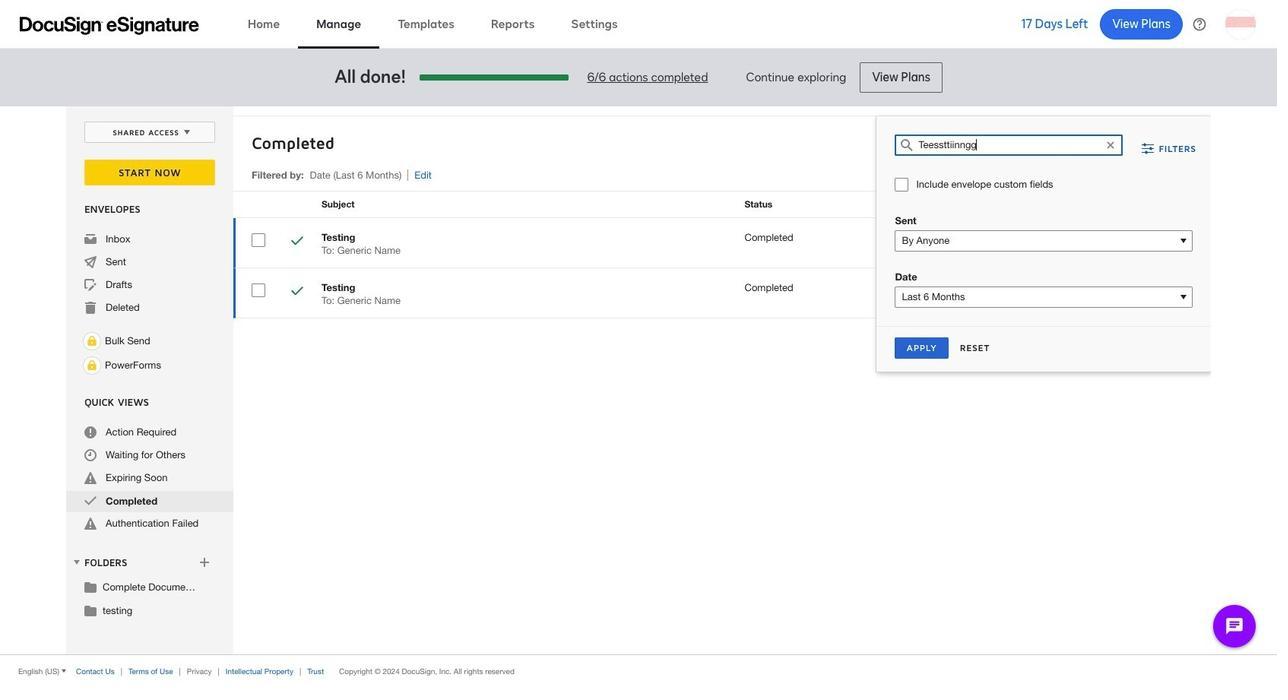 Task type: vqa. For each thing, say whether or not it's contained in the screenshot.
second alert icon
yes



Task type: describe. For each thing, give the bounding box(es) containing it.
draft image
[[84, 279, 97, 291]]

sent image
[[84, 256, 97, 268]]

2 lock image from the top
[[83, 357, 101, 375]]

alert image
[[84, 518, 97, 530]]

trash image
[[84, 302, 97, 314]]

docusign esignature image
[[20, 16, 199, 35]]

action required image
[[84, 427, 97, 439]]

view folders image
[[71, 556, 83, 569]]

1 folder image from the top
[[84, 581, 97, 593]]

Search Quick Views text field
[[919, 135, 1100, 155]]

2 folder image from the top
[[84, 604, 97, 617]]



Task type: locate. For each thing, give the bounding box(es) containing it.
1 vertical spatial folder image
[[84, 604, 97, 617]]

your uploaded profile image image
[[1226, 9, 1256, 39]]

completed image
[[84, 495, 97, 507]]

0 vertical spatial lock image
[[83, 332, 101, 350]]

1 lock image from the top
[[83, 332, 101, 350]]

completed image
[[291, 235, 303, 249]]

inbox image
[[84, 233, 97, 246]]

clock image
[[84, 449, 97, 461]]

completed image
[[291, 285, 303, 300]]

more info region
[[0, 655, 1277, 687]]

1 vertical spatial lock image
[[83, 357, 101, 375]]

folder image
[[84, 581, 97, 593], [84, 604, 97, 617]]

secondary navigation region
[[66, 106, 1215, 655]]

lock image
[[83, 332, 101, 350], [83, 357, 101, 375]]

0 vertical spatial folder image
[[84, 581, 97, 593]]

alert image
[[84, 472, 97, 484]]



